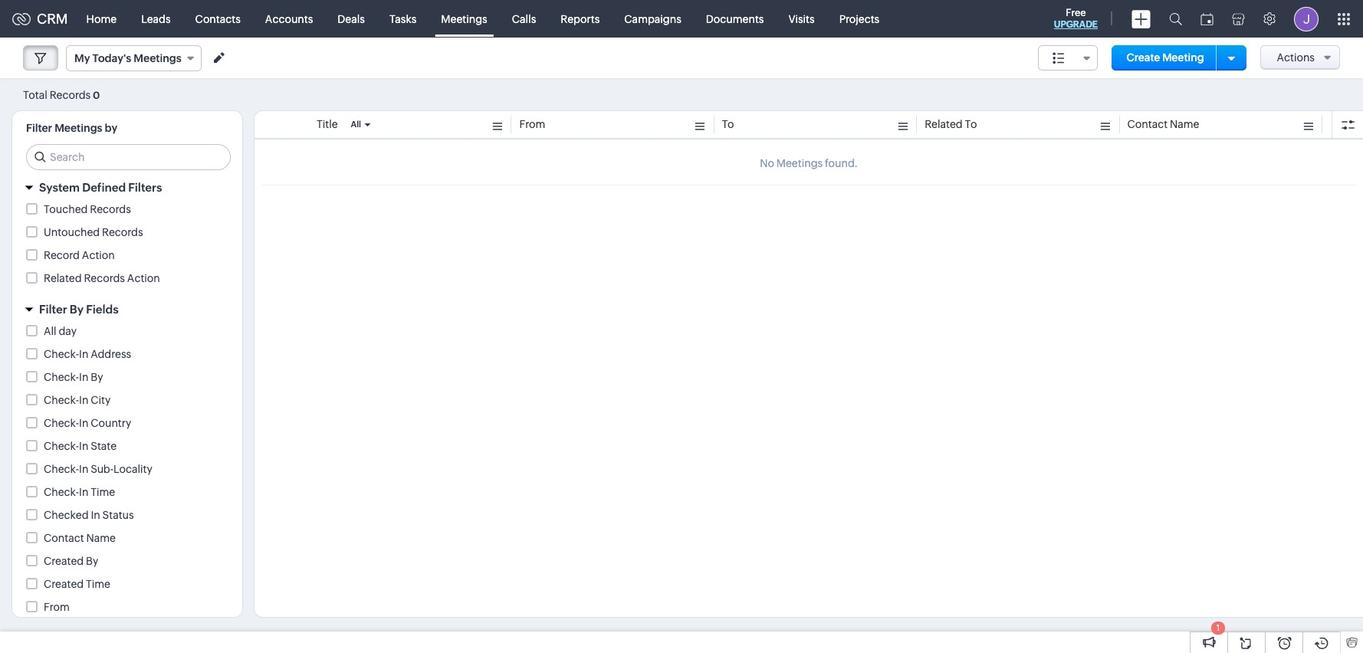 Task type: describe. For each thing, give the bounding box(es) containing it.
free upgrade
[[1054, 7, 1098, 30]]

leads
[[141, 13, 171, 25]]

check-in address
[[44, 348, 131, 360]]

all for all day
[[44, 325, 56, 337]]

check- for check-in city
[[44, 394, 79, 406]]

created by
[[44, 555, 98, 567]]

0 vertical spatial action
[[82, 249, 115, 261]]

0 vertical spatial time
[[91, 486, 115, 498]]

1
[[1217, 623, 1220, 633]]

create menu image
[[1132, 10, 1151, 28]]

state
[[91, 440, 117, 452]]

crm
[[37, 11, 68, 27]]

documents
[[706, 13, 764, 25]]

today's
[[92, 52, 131, 64]]

total records 0
[[23, 89, 100, 101]]

actions
[[1277, 51, 1315, 64]]

1 horizontal spatial contact
[[1127, 118, 1168, 130]]

check- for check-in country
[[44, 417, 79, 429]]

related records action
[[44, 272, 160, 284]]

home
[[86, 13, 117, 25]]

create
[[1127, 51, 1160, 64]]

check-in by
[[44, 371, 103, 383]]

check-in state
[[44, 440, 117, 452]]

my today's meetings
[[74, 52, 181, 64]]

deals link
[[325, 0, 377, 37]]

accounts link
[[253, 0, 325, 37]]

check- for check-in state
[[44, 440, 79, 452]]

tasks
[[389, 13, 417, 25]]

record
[[44, 249, 80, 261]]

contacts link
[[183, 0, 253, 37]]

1 vertical spatial name
[[86, 532, 116, 544]]

sub-
[[91, 463, 114, 475]]

checked in status
[[44, 509, 134, 521]]

created for created by
[[44, 555, 84, 567]]

filter for filter meetings by
[[26, 122, 52, 134]]

check-in sub-locality
[[44, 463, 152, 475]]

system defined filters button
[[12, 174, 242, 201]]

day
[[59, 325, 77, 337]]

1 vertical spatial contact
[[44, 532, 84, 544]]

fields
[[86, 303, 119, 316]]

calendar image
[[1201, 13, 1214, 25]]

0 vertical spatial contact name
[[1127, 118, 1199, 130]]

0
[[93, 89, 100, 101]]

touched records
[[44, 203, 131, 215]]

logo image
[[12, 13, 31, 25]]

1 vertical spatial action
[[127, 272, 160, 284]]

record action
[[44, 249, 115, 261]]

2 to from the left
[[965, 118, 977, 130]]

meetings link
[[429, 0, 500, 37]]

accounts
[[265, 13, 313, 25]]

untouched
[[44, 226, 100, 238]]

in for state
[[79, 440, 88, 452]]

by
[[105, 122, 117, 134]]

reports
[[561, 13, 600, 25]]

documents link
[[694, 0, 776, 37]]

projects link
[[827, 0, 892, 37]]

visits link
[[776, 0, 827, 37]]

size image
[[1052, 51, 1065, 65]]

check-in country
[[44, 417, 131, 429]]

create meeting
[[1127, 51, 1204, 64]]

0 vertical spatial from
[[519, 118, 545, 130]]

filter by fields
[[39, 303, 119, 316]]



Task type: locate. For each thing, give the bounding box(es) containing it.
in for country
[[79, 417, 88, 429]]

in for address
[[79, 348, 88, 360]]

1 horizontal spatial all
[[351, 120, 361, 129]]

action
[[82, 249, 115, 261], [127, 272, 160, 284]]

1 check- from the top
[[44, 348, 79, 360]]

My Today's Meetings field
[[66, 45, 201, 71]]

check- for check-in time
[[44, 486, 79, 498]]

home link
[[74, 0, 129, 37]]

check-in time
[[44, 486, 115, 498]]

status
[[102, 509, 134, 521]]

3 check- from the top
[[44, 394, 79, 406]]

check- for check-in by
[[44, 371, 79, 383]]

checked
[[44, 509, 89, 521]]

2 vertical spatial by
[[86, 555, 98, 567]]

filter by fields button
[[12, 296, 242, 323]]

related for related records action
[[44, 272, 82, 284]]

meetings inside field
[[134, 52, 181, 64]]

0 horizontal spatial from
[[44, 601, 70, 613]]

all right title
[[351, 120, 361, 129]]

check- up 'check-in city'
[[44, 371, 79, 383]]

filter inside dropdown button
[[39, 303, 67, 316]]

0 horizontal spatial contact
[[44, 532, 84, 544]]

my
[[74, 52, 90, 64]]

create meeting button
[[1111, 45, 1220, 71]]

created
[[44, 555, 84, 567], [44, 578, 84, 590]]

1 vertical spatial filter
[[39, 303, 67, 316]]

in left 'status'
[[91, 509, 100, 521]]

contact name down create meeting button in the right top of the page
[[1127, 118, 1199, 130]]

in up checked in status
[[79, 486, 88, 498]]

1 horizontal spatial contact name
[[1127, 118, 1199, 130]]

defined
[[82, 181, 126, 194]]

country
[[91, 417, 131, 429]]

filter for filter by fields
[[39, 303, 67, 316]]

all
[[351, 120, 361, 129], [44, 325, 56, 337]]

calls link
[[500, 0, 548, 37]]

total
[[23, 89, 47, 101]]

leads link
[[129, 0, 183, 37]]

1 vertical spatial meetings
[[134, 52, 181, 64]]

by up city
[[91, 371, 103, 383]]

check-
[[44, 348, 79, 360], [44, 371, 79, 383], [44, 394, 79, 406], [44, 417, 79, 429], [44, 440, 79, 452], [44, 463, 79, 475], [44, 486, 79, 498]]

0 vertical spatial name
[[1170, 118, 1199, 130]]

in for city
[[79, 394, 88, 406]]

0 horizontal spatial contact name
[[44, 532, 116, 544]]

by
[[70, 303, 84, 316], [91, 371, 103, 383], [86, 555, 98, 567]]

city
[[91, 394, 111, 406]]

in up check-in by
[[79, 348, 88, 360]]

address
[[91, 348, 131, 360]]

name down checked in status
[[86, 532, 116, 544]]

tasks link
[[377, 0, 429, 37]]

2 check- from the top
[[44, 371, 79, 383]]

calls
[[512, 13, 536, 25]]

0 vertical spatial contact
[[1127, 118, 1168, 130]]

check- up check-in time
[[44, 463, 79, 475]]

0 horizontal spatial action
[[82, 249, 115, 261]]

0 horizontal spatial all
[[44, 325, 56, 337]]

check- down check-in by
[[44, 394, 79, 406]]

name
[[1170, 118, 1199, 130], [86, 532, 116, 544]]

check- up checked
[[44, 486, 79, 498]]

records down 'defined'
[[90, 203, 131, 215]]

meetings down leads link
[[134, 52, 181, 64]]

None field
[[1038, 45, 1098, 71]]

created for created time
[[44, 578, 84, 590]]

to
[[722, 118, 734, 130], [965, 118, 977, 130]]

campaigns link
[[612, 0, 694, 37]]

records
[[50, 89, 91, 101], [90, 203, 131, 215], [102, 226, 143, 238], [84, 272, 125, 284]]

contact down create
[[1127, 118, 1168, 130]]

related
[[925, 118, 963, 130], [44, 272, 82, 284]]

records for total
[[50, 89, 91, 101]]

check- down 'check-in city'
[[44, 417, 79, 429]]

by for filter
[[70, 303, 84, 316]]

check- for check-in sub-locality
[[44, 463, 79, 475]]

in for status
[[91, 509, 100, 521]]

1 created from the top
[[44, 555, 84, 567]]

6 check- from the top
[[44, 463, 79, 475]]

touched
[[44, 203, 88, 215]]

filters
[[128, 181, 162, 194]]

check-in city
[[44, 394, 111, 406]]

system
[[39, 181, 80, 194]]

crm link
[[12, 11, 68, 27]]

check- down all day
[[44, 348, 79, 360]]

all for all
[[351, 120, 361, 129]]

records down touched records
[[102, 226, 143, 238]]

2 horizontal spatial meetings
[[441, 13, 487, 25]]

time down created by
[[86, 578, 110, 590]]

created up created time
[[44, 555, 84, 567]]

1 vertical spatial related
[[44, 272, 82, 284]]

4 check- from the top
[[44, 417, 79, 429]]

1 horizontal spatial name
[[1170, 118, 1199, 130]]

all day
[[44, 325, 77, 337]]

related for related to
[[925, 118, 963, 130]]

contact down checked
[[44, 532, 84, 544]]

records up the fields
[[84, 272, 125, 284]]

0 vertical spatial by
[[70, 303, 84, 316]]

1 vertical spatial time
[[86, 578, 110, 590]]

in for sub-
[[79, 463, 88, 475]]

Search text field
[[27, 145, 230, 169]]

records left 0
[[50, 89, 91, 101]]

records for touched
[[90, 203, 131, 215]]

profile image
[[1294, 7, 1319, 31]]

system defined filters
[[39, 181, 162, 194]]

0 vertical spatial created
[[44, 555, 84, 567]]

2 vertical spatial meetings
[[55, 122, 102, 134]]

0 vertical spatial related
[[925, 118, 963, 130]]

search image
[[1169, 12, 1182, 25]]

untouched records
[[44, 226, 143, 238]]

by up created time
[[86, 555, 98, 567]]

records for related
[[84, 272, 125, 284]]

in down check-in address
[[79, 371, 88, 383]]

in for by
[[79, 371, 88, 383]]

1 horizontal spatial from
[[519, 118, 545, 130]]

check- down check-in country
[[44, 440, 79, 452]]

related to
[[925, 118, 977, 130]]

by up day
[[70, 303, 84, 316]]

title
[[317, 118, 338, 130]]

0 horizontal spatial name
[[86, 532, 116, 544]]

check- for check-in address
[[44, 348, 79, 360]]

in left city
[[79, 394, 88, 406]]

projects
[[839, 13, 880, 25]]

upgrade
[[1054, 19, 1098, 30]]

search element
[[1160, 0, 1191, 38]]

contact name
[[1127, 118, 1199, 130], [44, 532, 116, 544]]

create menu element
[[1122, 0, 1160, 37]]

1 horizontal spatial action
[[127, 272, 160, 284]]

contact name up created by
[[44, 532, 116, 544]]

reports link
[[548, 0, 612, 37]]

7 check- from the top
[[44, 486, 79, 498]]

action up related records action
[[82, 249, 115, 261]]

by inside dropdown button
[[70, 303, 84, 316]]

1 vertical spatial all
[[44, 325, 56, 337]]

visits
[[788, 13, 815, 25]]

profile element
[[1285, 0, 1328, 37]]

contacts
[[195, 13, 241, 25]]

1 to from the left
[[722, 118, 734, 130]]

1 vertical spatial contact name
[[44, 532, 116, 544]]

1 horizontal spatial meetings
[[134, 52, 181, 64]]

all left day
[[44, 325, 56, 337]]

0 vertical spatial meetings
[[441, 13, 487, 25]]

meetings left the calls
[[441, 13, 487, 25]]

in left sub-
[[79, 463, 88, 475]]

0 horizontal spatial related
[[44, 272, 82, 284]]

meeting
[[1162, 51, 1204, 64]]

meetings left by
[[55, 122, 102, 134]]

created time
[[44, 578, 110, 590]]

2 created from the top
[[44, 578, 84, 590]]

deals
[[338, 13, 365, 25]]

time
[[91, 486, 115, 498], [86, 578, 110, 590]]

campaigns
[[624, 13, 681, 25]]

free
[[1066, 7, 1086, 18]]

filter up all day
[[39, 303, 67, 316]]

5 check- from the top
[[44, 440, 79, 452]]

0 horizontal spatial meetings
[[55, 122, 102, 134]]

time down sub-
[[91, 486, 115, 498]]

filter meetings by
[[26, 122, 117, 134]]

in up check-in state
[[79, 417, 88, 429]]

created down created by
[[44, 578, 84, 590]]

1 vertical spatial from
[[44, 601, 70, 613]]

in
[[79, 348, 88, 360], [79, 371, 88, 383], [79, 394, 88, 406], [79, 417, 88, 429], [79, 440, 88, 452], [79, 463, 88, 475], [79, 486, 88, 498], [91, 509, 100, 521]]

in for time
[[79, 486, 88, 498]]

filter
[[26, 122, 52, 134], [39, 303, 67, 316]]

1 horizontal spatial related
[[925, 118, 963, 130]]

in left state
[[79, 440, 88, 452]]

1 vertical spatial created
[[44, 578, 84, 590]]

filter down total
[[26, 122, 52, 134]]

0 vertical spatial filter
[[26, 122, 52, 134]]

from
[[519, 118, 545, 130], [44, 601, 70, 613]]

0 horizontal spatial to
[[722, 118, 734, 130]]

by for created
[[86, 555, 98, 567]]

records for untouched
[[102, 226, 143, 238]]

locality
[[113, 463, 152, 475]]

0 vertical spatial all
[[351, 120, 361, 129]]

1 horizontal spatial to
[[965, 118, 977, 130]]

contact
[[1127, 118, 1168, 130], [44, 532, 84, 544]]

action up filter by fields dropdown button
[[127, 272, 160, 284]]

1 vertical spatial by
[[91, 371, 103, 383]]

name down meeting
[[1170, 118, 1199, 130]]

meetings
[[441, 13, 487, 25], [134, 52, 181, 64], [55, 122, 102, 134]]



Task type: vqa. For each thing, say whether or not it's contained in the screenshot.
Closed Activities link on the left of page
no



